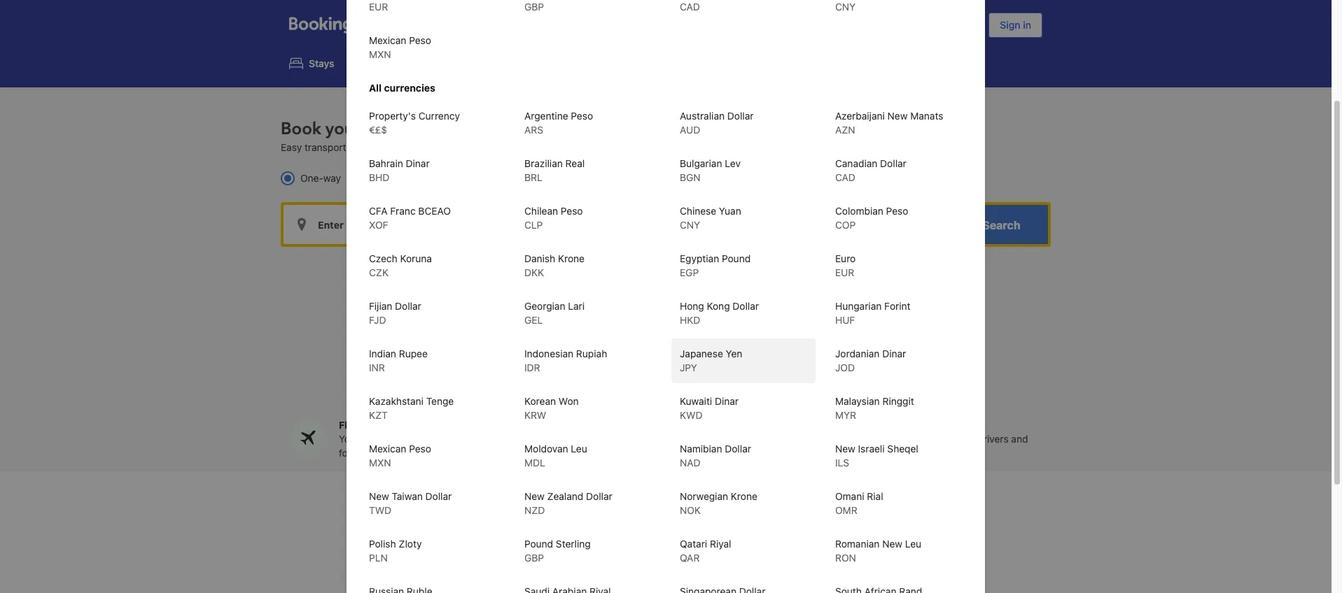 Task type: vqa. For each thing, say whether or not it's contained in the screenshot.


Task type: locate. For each thing, give the bounding box(es) containing it.
2 gbp from the top
[[525, 553, 544, 565]]

dinar right jordanian
[[883, 348, 907, 360]]

pound right egyptian at right
[[722, 253, 751, 265]]

mxn up all
[[369, 48, 391, 60]]

and inside 'book your airport taxi easy transportation between the airport and your accommodations'
[[463, 142, 480, 154]]

krone up made
[[731, 491, 758, 503]]

0 horizontal spatial cad
[[680, 1, 700, 13]]

transportation up qar
[[574, 515, 720, 546]]

azerbaijani new manats azn
[[836, 110, 944, 136]]

your left €£$
[[326, 118, 360, 141]]

dinar inside 'kuwaiti dinar kwd'
[[715, 396, 739, 408]]

0 vertical spatial eur
[[369, 1, 388, 13]]

mxn down driver at left
[[369, 457, 391, 469]]

0 vertical spatial cad
[[680, 1, 700, 13]]

1 vertical spatial cad
[[836, 172, 856, 184]]

and right 'the'
[[463, 142, 480, 154]]

1 gbp from the top
[[525, 1, 544, 13]]

transportation inside 'book your airport taxi easy transportation between the airport and your accommodations'
[[305, 142, 369, 154]]

0 vertical spatial mxn
[[369, 48, 391, 60]]

no right the –
[[752, 433, 763, 445]]

pound
[[722, 253, 751, 265], [525, 539, 553, 551]]

mexican
[[369, 34, 407, 46], [369, 443, 407, 455]]

0 horizontal spatial airport
[[365, 118, 417, 141]]

jordanian
[[836, 348, 880, 360]]

1 mexican peso mxn from the top
[[369, 34, 431, 60]]

0 horizontal spatial transportation
[[305, 142, 369, 154]]

dinar right kuwaiti
[[715, 396, 739, 408]]

dollar right zealand at the left bottom of page
[[586, 491, 613, 503]]

mexican up flights link
[[369, 34, 407, 46]]

mexican down 'tracking'
[[369, 443, 407, 455]]

1 horizontal spatial your
[[434, 433, 454, 445]]

cfa franc bceao xof
[[369, 205, 451, 231]]

krone for danish krone dkk
[[558, 253, 585, 265]]

1 vertical spatial mexican peso mxn
[[369, 443, 431, 469]]

leu right romanian
[[905, 539, 922, 551]]

eur up booking.com online hotel reservations image
[[369, 1, 388, 13]]

price
[[621, 433, 644, 445]]

0 horizontal spatial no
[[653, 447, 665, 459]]

indonesian
[[525, 348, 574, 360]]

krone inside norwegian krone nok
[[731, 491, 758, 503]]

tracking
[[369, 419, 409, 431]]

czech koruna czk
[[369, 253, 432, 279]]

czk
[[369, 267, 389, 279]]

1 mexican from the top
[[369, 34, 407, 46]]

cash
[[667, 447, 689, 459]]

1 horizontal spatial your
[[598, 433, 619, 445]]

peso right will
[[409, 443, 431, 455]]

inr
[[369, 362, 385, 374]]

omani
[[836, 491, 865, 503]]

airport down "taxi"
[[430, 142, 460, 154]]

yen
[[726, 348, 743, 360]]

your
[[339, 433, 359, 445], [598, 433, 619, 445]]

new right romanian
[[883, 539, 903, 551]]

1 horizontal spatial and
[[482, 433, 499, 445]]

costs,
[[624, 447, 651, 459]]

krone
[[558, 253, 585, 265], [731, 491, 758, 503]]

malaysian
[[836, 396, 880, 408]]

new inside new zealand dollar nzd
[[525, 491, 545, 503]]

dollar
[[728, 110, 754, 122], [881, 158, 907, 170], [395, 300, 422, 312], [733, 300, 759, 312], [725, 443, 752, 455], [426, 491, 452, 503], [586, 491, 613, 503]]

airport up between at the top of the page
[[365, 118, 417, 141]]

your price is confirmed up front – no extra costs, no cash required
[[598, 433, 763, 459]]

lev
[[725, 158, 741, 170]]

hungarian forint huf
[[836, 300, 911, 326]]

2 your from the left
[[598, 433, 619, 445]]

taiwan
[[392, 491, 423, 503]]

1 vertical spatial pound
[[525, 539, 553, 551]]

0 vertical spatial mexican
[[369, 34, 407, 46]]

0 vertical spatial cny
[[836, 1, 856, 13]]

brl
[[525, 172, 543, 184]]

dinar
[[406, 158, 430, 170], [883, 348, 907, 360], [715, 396, 739, 408]]

and left the 'wait'
[[482, 433, 499, 445]]

your right track
[[434, 433, 454, 445]]

one-
[[300, 173, 323, 184]]

dinar inside bahrain dinar bhd
[[406, 158, 430, 170]]

argentine peso ars
[[525, 110, 593, 136]]

1 vertical spatial cny
[[680, 219, 701, 231]]

1 vertical spatial dinar
[[883, 348, 907, 360]]

1 vertical spatial mxn
[[369, 457, 391, 469]]

1 horizontal spatial transportation
[[574, 515, 720, 546]]

you
[[354, 447, 371, 459]]

0 horizontal spatial pound
[[525, 539, 553, 551]]

hkd
[[680, 314, 701, 326]]

krone right danish
[[558, 253, 585, 265]]

flight tracking your driver will track your flight and wait for you if it's delayed
[[339, 419, 520, 459]]

and inside flight tracking your driver will track your flight and wait for you if it's delayed
[[482, 433, 499, 445]]

bceao
[[418, 205, 451, 217]]

kwd
[[680, 410, 703, 422]]

your left accommodations
[[482, 142, 502, 154]]

transportation up way
[[305, 142, 369, 154]]

new inside new israeli sheqel ils
[[836, 443, 856, 455]]

chinese yuan cny
[[680, 205, 742, 231]]

new up the nzd
[[525, 491, 545, 503]]

and right drivers
[[1012, 433, 1029, 445]]

leu inside romanian new leu ron
[[905, 539, 922, 551]]

1 horizontal spatial krone
[[731, 491, 758, 503]]

dinar for jordanian dinar jod
[[883, 348, 907, 360]]

pound down the nzd
[[525, 539, 553, 551]]

1 horizontal spatial dinar
[[715, 396, 739, 408]]

0 vertical spatial leu
[[571, 443, 587, 455]]

transportation
[[305, 142, 369, 154], [574, 515, 720, 546]]

1 vertical spatial krone
[[731, 491, 758, 503]]

new for new taiwan dollar twd
[[369, 491, 389, 503]]

dinar down 'the'
[[406, 158, 430, 170]]

stays
[[309, 58, 335, 70]]

czech
[[369, 253, 398, 265]]

cny inside chinese yuan cny
[[680, 219, 701, 231]]

1 horizontal spatial cad
[[836, 172, 856, 184]]

0 horizontal spatial your
[[326, 118, 360, 141]]

sign in link
[[989, 13, 1043, 38]]

0 vertical spatial mexican peso mxn
[[369, 34, 431, 60]]

1 horizontal spatial eur
[[836, 267, 855, 279]]

canadian
[[836, 158, 878, 170]]

way
[[323, 173, 341, 184]]

krw
[[525, 410, 547, 422]]

0 horizontal spatial cny
[[680, 219, 701, 231]]

no down is
[[653, 447, 665, 459]]

dollar right the fijian
[[395, 300, 422, 312]]

moldovan
[[525, 443, 569, 455]]

0 horizontal spatial and
[[463, 142, 480, 154]]

2 vertical spatial your
[[434, 433, 454, 445]]

kazakhstani tenge kzt
[[369, 396, 454, 422]]

0 vertical spatial transportation
[[305, 142, 369, 154]]

leu
[[571, 443, 587, 455], [905, 539, 922, 551]]

dollar inside fijian dollar fjd
[[395, 300, 422, 312]]

bgn
[[680, 172, 701, 184]]

confirmed
[[657, 433, 703, 445]]

krone inside danish krone dkk
[[558, 253, 585, 265]]

2 vertical spatial dinar
[[715, 396, 739, 408]]

front
[[719, 433, 741, 445]]

qatari riyal qar
[[680, 539, 732, 565]]

24/7
[[881, 447, 902, 459]]

1 vertical spatial no
[[653, 447, 665, 459]]

0 horizontal spatial dinar
[[406, 158, 430, 170]]

return
[[372, 173, 402, 184]]

georgian lari gel
[[525, 300, 585, 326]]

0 vertical spatial krone
[[558, 253, 585, 265]]

0 vertical spatial pound
[[722, 253, 751, 265]]

1 horizontal spatial pound
[[722, 253, 751, 265]]

sign in
[[1000, 19, 1032, 31]]

2 horizontal spatial dinar
[[883, 348, 907, 360]]

1 vertical spatial gbp
[[525, 553, 544, 565]]

gbp link
[[516, 0, 661, 22]]

0 horizontal spatial krone
[[558, 253, 585, 265]]

flight
[[339, 419, 367, 431]]

0 vertical spatial airport
[[365, 118, 417, 141]]

0 vertical spatial gbp
[[525, 1, 544, 13]]

cop
[[836, 219, 856, 231]]

dollar inside hong kong dollar hkd
[[733, 300, 759, 312]]

search button
[[955, 205, 1049, 245]]

gel
[[525, 314, 543, 326]]

kazakhstani
[[369, 396, 424, 408]]

huf
[[836, 314, 855, 326]]

koruna
[[400, 253, 432, 265]]

franc
[[390, 205, 416, 217]]

dollar right canadian
[[881, 158, 907, 170]]

sterling
[[556, 539, 591, 551]]

1 horizontal spatial leu
[[905, 539, 922, 551]]

2 horizontal spatial and
[[1012, 433, 1029, 445]]

your inside your price is confirmed up front – no extra costs, no cash required
[[598, 433, 619, 445]]

omani rial omr
[[836, 491, 884, 517]]

nzd
[[525, 505, 545, 517]]

1 your from the left
[[339, 433, 359, 445]]

1 vertical spatial your
[[482, 142, 502, 154]]

airport
[[495, 515, 568, 546]]

georgian
[[525, 300, 566, 312]]

2 mexican peso mxn from the top
[[369, 443, 431, 469]]

fijian dollar fjd
[[369, 300, 422, 326]]

norwegian krone nok
[[680, 491, 758, 517]]

0 vertical spatial dinar
[[406, 158, 430, 170]]

peso right "chilean"
[[561, 205, 583, 217]]

1 vertical spatial eur
[[836, 267, 855, 279]]

accommodations
[[505, 142, 583, 154]]

new
[[888, 110, 908, 122], [836, 443, 856, 455], [369, 491, 389, 503], [525, 491, 545, 503], [883, 539, 903, 551]]

1 mxn from the top
[[369, 48, 391, 60]]

eur down euro
[[836, 267, 855, 279]]

dollar right up
[[725, 443, 752, 455]]

wait
[[501, 433, 520, 445]]

your down flight
[[339, 433, 359, 445]]

new inside new taiwan dollar twd
[[369, 491, 389, 503]]

1 vertical spatial leu
[[905, 539, 922, 551]]

0 horizontal spatial leu
[[571, 443, 587, 455]]

dollar right taiwan
[[426, 491, 452, 503]]

peso right argentine
[[571, 110, 593, 122]]

1 vertical spatial transportation
[[574, 515, 720, 546]]

1 horizontal spatial airport
[[430, 142, 460, 154]]

new up ils
[[836, 443, 856, 455]]

colombian peso cop
[[836, 205, 909, 231]]

nok
[[680, 505, 701, 517]]

new up twd
[[369, 491, 389, 503]]

cad inside canadian dollar cad
[[836, 172, 856, 184]]

your inside flight tracking your driver will track your flight and wait for you if it's delayed
[[434, 433, 454, 445]]

will
[[391, 433, 405, 445]]

extra
[[598, 447, 621, 459]]

2 horizontal spatial your
[[482, 142, 502, 154]]

stays link
[[278, 48, 346, 79]]

peso right the colombian
[[887, 205, 909, 217]]

dinar for kuwaiti dinar kwd
[[715, 396, 739, 408]]

bahrain dinar bhd
[[369, 158, 430, 184]]

dollar right kong
[[733, 300, 759, 312]]

dollar right australian
[[728, 110, 754, 122]]

your up extra
[[598, 433, 619, 445]]

dinar inside jordanian dinar jod
[[883, 348, 907, 360]]

book your airport taxi easy transportation between the airport and your accommodations
[[281, 118, 583, 154]]

0 horizontal spatial your
[[339, 433, 359, 445]]

new left manats
[[888, 110, 908, 122]]

1 vertical spatial mexican
[[369, 443, 407, 455]]

myr
[[836, 410, 857, 422]]

1 horizontal spatial no
[[752, 433, 763, 445]]

leu left extra
[[571, 443, 587, 455]]

airport
[[365, 118, 417, 141], [430, 142, 460, 154]]

idr
[[525, 362, 540, 374]]



Task type: describe. For each thing, give the bounding box(es) containing it.
for
[[339, 447, 352, 459]]

gbp inside pound sterling gbp
[[525, 553, 544, 565]]

dollar inside namibian dollar nad
[[725, 443, 752, 455]]

bulgarian
[[680, 158, 722, 170]]

airport transportation made easy
[[495, 515, 837, 546]]

ars
[[525, 124, 544, 136]]

won
[[559, 396, 579, 408]]

eur inside euro eur
[[836, 267, 855, 279]]

0 vertical spatial your
[[326, 118, 360, 141]]

and inside we work with professional drivers and have 24/7 customer care
[[1012, 433, 1029, 445]]

peso inside argentine peso ars
[[571, 110, 593, 122]]

0 horizontal spatial eur
[[369, 1, 388, 13]]

dollar inside canadian dollar cad
[[881, 158, 907, 170]]

polish zloty pln
[[369, 539, 422, 565]]

cad link
[[672, 0, 816, 22]]

moldovan leu mdl
[[525, 443, 587, 469]]

ringgit
[[883, 396, 915, 408]]

mdl
[[525, 457, 546, 469]]

japanese
[[680, 348, 723, 360]]

is
[[647, 433, 654, 445]]

in
[[1023, 19, 1032, 31]]

up
[[705, 433, 717, 445]]

peso inside colombian peso cop
[[887, 205, 909, 217]]

manats
[[911, 110, 944, 122]]

rupiah
[[576, 348, 607, 360]]

2 mexican from the top
[[369, 443, 407, 455]]

azn
[[836, 124, 856, 136]]

peso down eur link
[[409, 34, 431, 46]]

leu inside moldovan leu mdl
[[571, 443, 587, 455]]

xof
[[369, 219, 388, 231]]

it's
[[382, 447, 395, 459]]

2 mxn from the top
[[369, 457, 391, 469]]

real
[[566, 158, 585, 170]]

australian
[[680, 110, 725, 122]]

delayed
[[398, 447, 433, 459]]

malaysian ringgit myr
[[836, 396, 915, 422]]

tenge
[[426, 396, 454, 408]]

dollar inside australian dollar aud
[[728, 110, 754, 122]]

krone for norwegian krone nok
[[731, 491, 758, 503]]

we
[[857, 433, 872, 445]]

1 vertical spatial airport
[[430, 142, 460, 154]]

fijian
[[369, 300, 393, 312]]

one-way
[[300, 173, 341, 184]]

indonesian rupiah idr
[[525, 348, 607, 374]]

dollar inside new taiwan dollar twd
[[426, 491, 452, 503]]

aud
[[680, 124, 701, 136]]

indian rupee inr
[[369, 348, 428, 374]]

israeli
[[858, 443, 885, 455]]

bhd
[[369, 172, 390, 184]]

property's
[[369, 110, 416, 122]]

new inside azerbaijani new manats azn
[[888, 110, 908, 122]]

danish
[[525, 253, 556, 265]]

danish krone dkk
[[525, 253, 585, 279]]

new inside romanian new leu ron
[[883, 539, 903, 551]]

booking airport taxi image
[[718, 590, 1012, 594]]

japanese yen jpy
[[680, 348, 743, 374]]

qar
[[680, 553, 700, 565]]

your inside flight tracking your driver will track your flight and wait for you if it's delayed
[[339, 433, 359, 445]]

flights
[[382, 58, 413, 70]]

between
[[371, 142, 410, 154]]

Enter pick-up location text field
[[284, 205, 473, 245]]

chilean
[[525, 205, 558, 217]]

colombian
[[836, 205, 884, 217]]

flight
[[456, 433, 479, 445]]

norwegian
[[680, 491, 729, 503]]

new for new zealand dollar nzd
[[525, 491, 545, 503]]

0 vertical spatial no
[[752, 433, 763, 445]]

qatari
[[680, 539, 708, 551]]

chilean peso clp
[[525, 205, 583, 231]]

kuwaiti
[[680, 396, 712, 408]]

pound inside 'egyptian pound egp'
[[722, 253, 751, 265]]

romanian new leu ron
[[836, 539, 922, 565]]

all
[[369, 82, 382, 94]]

korean won krw
[[525, 396, 579, 422]]

required
[[691, 447, 729, 459]]

pound inside pound sterling gbp
[[525, 539, 553, 551]]

professional
[[920, 433, 975, 445]]

dinar for bahrain dinar bhd
[[406, 158, 430, 170]]

1 horizontal spatial cny
[[836, 1, 856, 13]]

new taiwan dollar twd
[[369, 491, 452, 517]]

brazilian real brl
[[525, 158, 585, 184]]

currencies
[[384, 82, 436, 94]]

Enter destination text field
[[476, 205, 665, 245]]

taxi
[[421, 118, 450, 141]]

hungarian
[[836, 300, 882, 312]]

work
[[874, 433, 896, 445]]

search
[[983, 219, 1021, 232]]

jordanian dinar jod
[[836, 348, 907, 374]]

driver
[[362, 433, 388, 445]]

kuwaiti dinar kwd
[[680, 396, 739, 422]]

new for new israeli sheqel ils
[[836, 443, 856, 455]]

twd
[[369, 505, 392, 517]]

have
[[857, 447, 879, 459]]

peso inside chilean peso clp
[[561, 205, 583, 217]]

€£$
[[369, 124, 387, 136]]

dollar inside new zealand dollar nzd
[[586, 491, 613, 503]]

hong
[[680, 300, 704, 312]]

made
[[726, 515, 785, 546]]

the
[[413, 142, 428, 154]]

booking.com online hotel reservations image
[[289, 17, 390, 34]]

riyal
[[710, 539, 732, 551]]

egp
[[680, 267, 699, 279]]

namibian
[[680, 443, 723, 455]]

euro
[[836, 253, 856, 265]]

kzt
[[369, 410, 388, 422]]

new zealand dollar nzd
[[525, 491, 613, 517]]

bahrain
[[369, 158, 403, 170]]

drivers
[[978, 433, 1009, 445]]

argentine
[[525, 110, 568, 122]]

yuan
[[719, 205, 742, 217]]

new israeli sheqel ils
[[836, 443, 919, 469]]



